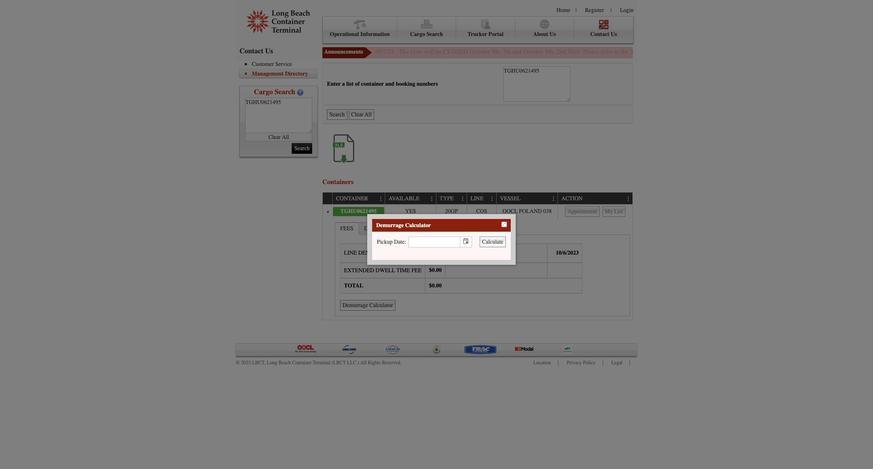 Task type: describe. For each thing, give the bounding box(es) containing it.
clear all
[[269, 134, 289, 140]]

register link
[[585, 7, 604, 13]]

edit column settings image for line
[[490, 196, 495, 202]]

legal link
[[612, 360, 623, 366]]

line for line
[[471, 196, 484, 202]]

about
[[533, 31, 548, 37]]

operational information
[[330, 31, 390, 37]]

cos cell
[[467, 205, 496, 219]]

service
[[275, 61, 292, 67]]

fee
[[412, 267, 422, 274]]

dwell
[[376, 267, 395, 274]]

location
[[534, 360, 551, 366]]

line column header
[[467, 193, 496, 205]]

long
[[267, 360, 277, 366]]

information
[[361, 31, 390, 37]]

extended dwell time fee
[[344, 267, 422, 274]]

free time expiration
[[449, 250, 513, 256]]

trucker
[[468, 31, 487, 37]]

location link
[[534, 360, 551, 366]]

oocl poland 038
[[503, 208, 552, 215]]

privacy policy
[[567, 360, 596, 366]]

announcements
[[324, 49, 363, 55]]

© 2023 lbct, long beach container terminal (lbct llc.) all rights reserved.
[[236, 360, 402, 366]]

action
[[562, 196, 583, 202]]

vessel
[[500, 196, 521, 202]]

edit column settings image
[[551, 196, 557, 202]]

extended
[[344, 267, 374, 274]]

numbers
[[417, 81, 438, 87]]

1 | from the left
[[576, 7, 577, 13]]

management
[[252, 71, 284, 77]]

available link
[[389, 193, 423, 204]]

demurrage
[[376, 222, 404, 229]]

pickup date:
[[377, 239, 408, 245]]

line for line demurrage
[[344, 250, 357, 256]]

1 vertical spatial search
[[275, 88, 295, 96]]

terminal
[[313, 360, 331, 366]]

20gp cell
[[436, 205, 467, 219]]

container
[[336, 196, 368, 202]]

customer service link
[[245, 61, 317, 67]]

us for "contact us" 'link'
[[611, 31, 617, 37]]

©
[[236, 360, 240, 366]]

fees tab
[[335, 222, 359, 235]]

demurrage
[[358, 250, 394, 256]]

details
[[364, 225, 387, 232]]

line link
[[471, 193, 487, 204]]

contact us inside 'link'
[[591, 31, 617, 37]]

beach
[[279, 360, 291, 366]]

tree grid containing container
[[323, 193, 633, 320]]

oocl
[[503, 208, 518, 215]]

action link
[[562, 193, 586, 204]]

holds tab
[[443, 222, 473, 235]]

container
[[292, 360, 312, 366]]

edit column settings image for available
[[429, 196, 435, 202]]

login
[[620, 7, 634, 13]]

type
[[440, 196, 454, 202]]

customer service management directory
[[252, 61, 308, 77]]

booking
[[396, 81, 415, 87]]

portal
[[489, 31, 504, 37]]

llc.)
[[347, 360, 359, 366]]

all inside button
[[282, 134, 289, 140]]

available
[[389, 196, 420, 202]]

us for about us "link"
[[550, 31, 556, 37]]

vessel link
[[500, 193, 524, 204]]

lbct,
[[252, 360, 266, 366]]

1 horizontal spatial all
[[361, 360, 367, 366]]

tghu0621495
[[341, 208, 377, 215]]

about us link
[[515, 18, 574, 38]]

cos
[[476, 208, 487, 215]]

login link
[[620, 7, 634, 13]]

date:
[[394, 239, 406, 245]]

1 vertical spatial contact us
[[240, 47, 273, 55]]

trucker portal link
[[456, 18, 515, 38]]

clear all button
[[245, 133, 312, 142]]

register
[[585, 7, 604, 13]]

menu bar containing customer service
[[240, 60, 321, 79]]

contact inside 'link'
[[591, 31, 610, 37]]

Enter container numbers and/ or booking numbers.  text field
[[245, 98, 312, 133]]

1 vertical spatial cargo search
[[254, 88, 295, 96]]

$0.00 for extended dwell time fee
[[429, 267, 442, 273]]

0 vertical spatial cargo
[[410, 31, 425, 37]]



Task type: vqa. For each thing, say whether or not it's contained in the screenshot.
Legal link
yes



Task type: locate. For each thing, give the bounding box(es) containing it.
row up cos
[[323, 193, 633, 205]]

menu bar
[[323, 16, 634, 43], [240, 60, 321, 79]]

1 vertical spatial menu bar
[[240, 60, 321, 79]]

0 horizontal spatial menu bar
[[240, 60, 321, 79]]

contact
[[591, 31, 610, 37], [240, 47, 264, 55]]

enter a list of container and booking numbers
[[327, 81, 438, 87]]

yes cell
[[385, 205, 436, 219]]

privacy policy link
[[567, 360, 596, 366]]

0 horizontal spatial contact us
[[240, 47, 273, 55]]

tree grid
[[323, 193, 633, 320]]

0 horizontal spatial cargo
[[254, 88, 273, 96]]

row group
[[323, 205, 633, 320]]

Enter container numbers and/ or booking numbers. Press ESC to reset input box text field
[[504, 66, 571, 102]]

line up cos
[[471, 196, 484, 202]]

containers
[[323, 178, 354, 186]]

us inside "link"
[[550, 31, 556, 37]]

1 vertical spatial time
[[397, 267, 410, 274]]

1 horizontal spatial cargo
[[410, 31, 425, 37]]

operational
[[330, 31, 359, 37]]

1 $0.00 from the top
[[429, 267, 442, 273]]

cargo search
[[410, 31, 443, 37], [254, 88, 295, 96]]

None submit
[[327, 109, 347, 120], [292, 143, 312, 154], [327, 109, 347, 120], [292, 143, 312, 154]]

details tab
[[359, 222, 393, 235]]

0 vertical spatial contact us
[[591, 31, 617, 37]]

edit column settings image inside 'container' column header
[[378, 196, 384, 202]]

directory
[[285, 71, 308, 77]]

holds
[[449, 225, 468, 232]]

1 horizontal spatial cargo search
[[410, 31, 443, 37]]

type column header
[[436, 193, 467, 205]]

None text field
[[409, 237, 460, 247]]

line up extended
[[344, 250, 357, 256]]

edit column settings image inside line column header
[[490, 196, 495, 202]]

contact us down register link
[[591, 31, 617, 37]]

total
[[344, 283, 363, 289]]

fees
[[340, 225, 354, 232]]

contact us link
[[574, 18, 633, 38]]

enter
[[327, 81, 341, 87]]

1 horizontal spatial time
[[465, 250, 478, 256]]

None button
[[349, 109, 374, 120], [565, 206, 600, 217], [603, 206, 626, 217], [480, 237, 506, 248], [340, 300, 396, 311], [349, 109, 374, 120], [565, 206, 600, 217], [603, 206, 626, 217], [480, 237, 506, 248], [340, 300, 396, 311]]

0 horizontal spatial cargo search
[[254, 88, 295, 96]]

edit column settings image inside type column header
[[460, 196, 466, 202]]

pickup
[[377, 239, 393, 245]]

0 vertical spatial all
[[282, 134, 289, 140]]

vessel column header
[[496, 193, 558, 205]]

list
[[347, 81, 354, 87]]

a
[[342, 81, 345, 87]]

us
[[550, 31, 556, 37], [611, 31, 617, 37], [265, 47, 273, 55]]

available column header
[[385, 193, 436, 205]]

038
[[544, 208, 552, 215]]

contact us up customer
[[240, 47, 273, 55]]

2 row from the top
[[323, 205, 633, 219]]

contact up customer
[[240, 47, 264, 55]]

0 vertical spatial search
[[427, 31, 443, 37]]

privacy
[[567, 360, 582, 366]]

1 edit column settings image from the left
[[378, 196, 384, 202]]

tghu0621495 cell
[[332, 205, 385, 219]]

contact us
[[591, 31, 617, 37], [240, 47, 273, 55]]

calculator
[[405, 222, 431, 229]]

row
[[323, 193, 633, 205], [323, 205, 633, 219]]

$0.00
[[429, 267, 442, 273], [429, 283, 442, 289]]

cargo search link
[[397, 18, 456, 38]]

reserved.
[[382, 360, 402, 366]]

tab list containing fees
[[333, 221, 632, 318]]

(lbct
[[332, 360, 346, 366]]

| right home link
[[576, 7, 577, 13]]

home
[[557, 7, 571, 13]]

1 horizontal spatial menu bar
[[323, 16, 634, 43]]

row down line link
[[323, 205, 633, 219]]

edit column settings image for action
[[626, 196, 632, 202]]

20gp
[[445, 208, 458, 215]]

cell
[[558, 205, 633, 219]]

trucker portal
[[468, 31, 504, 37]]

0 horizontal spatial |
[[576, 7, 577, 13]]

appointment
[[398, 225, 438, 232]]

home link
[[557, 7, 571, 13]]

row containing container
[[323, 193, 633, 205]]

edit column settings image inside available column header
[[429, 196, 435, 202]]

time down 'select' icon
[[465, 250, 478, 256]]

and
[[385, 81, 395, 87]]

1 vertical spatial contact
[[240, 47, 264, 55]]

1 horizontal spatial search
[[427, 31, 443, 37]]

edit column settings image for container
[[378, 196, 384, 202]]

action column header
[[558, 193, 633, 205]]

all
[[282, 134, 289, 140], [361, 360, 367, 366]]

1 vertical spatial line
[[344, 250, 357, 256]]

2023
[[241, 360, 251, 366]]

1 horizontal spatial contact us
[[591, 31, 617, 37]]

rights
[[368, 360, 381, 366]]

0 horizontal spatial us
[[265, 47, 273, 55]]

container
[[361, 81, 384, 87]]

1 horizontal spatial contact
[[591, 31, 610, 37]]

2 | from the left
[[611, 7, 612, 13]]

10/6/2023
[[556, 250, 579, 256]]

all right llc.)
[[361, 360, 367, 366]]

type link
[[440, 193, 457, 204]]

$0.00 for total
[[429, 283, 442, 289]]

tab list
[[333, 221, 632, 318]]

demurrage calculator
[[376, 222, 431, 229]]

0 vertical spatial cargo search
[[410, 31, 443, 37]]

5 edit column settings image from the left
[[626, 196, 632, 202]]

|
[[576, 7, 577, 13], [611, 7, 612, 13]]

oocl poland 038 cell
[[496, 205, 558, 219]]

3 edit column settings image from the left
[[460, 196, 466, 202]]

0 horizontal spatial all
[[282, 134, 289, 140]]

| left login
[[611, 7, 612, 13]]

appointment tab
[[393, 222, 444, 235]]

1 vertical spatial all
[[361, 360, 367, 366]]

1 row from the top
[[323, 193, 633, 205]]

select image
[[463, 239, 469, 244]]

all right clear
[[282, 134, 289, 140]]

menu bar containing operational information
[[323, 16, 634, 43]]

time left fee
[[397, 267, 410, 274]]

legal
[[612, 360, 623, 366]]

cargo search inside 'menu bar'
[[410, 31, 443, 37]]

edit column settings image inside action column header
[[626, 196, 632, 202]]

0 vertical spatial $0.00
[[429, 267, 442, 273]]

0 horizontal spatial search
[[275, 88, 295, 96]]

0 vertical spatial menu bar
[[323, 16, 634, 43]]

line demurrage
[[344, 250, 394, 256]]

1 horizontal spatial us
[[550, 31, 556, 37]]

2 $0.00 from the top
[[429, 283, 442, 289]]

yes
[[405, 208, 416, 215]]

0 horizontal spatial contact
[[240, 47, 264, 55]]

contact down register link
[[591, 31, 610, 37]]

10/1/23
[[375, 48, 394, 55]]

0 horizontal spatial line
[[344, 250, 357, 256]]

clear
[[269, 134, 281, 140]]

cargo
[[410, 31, 425, 37], [254, 88, 273, 96]]

1 vertical spatial cargo
[[254, 88, 273, 96]]

2 edit column settings image from the left
[[429, 196, 435, 202]]

about us
[[533, 31, 556, 37]]

poland
[[519, 208, 542, 215]]

1 vertical spatial $0.00
[[429, 283, 442, 289]]

0 horizontal spatial time
[[397, 267, 410, 274]]

us inside 'link'
[[611, 31, 617, 37]]

operational information link
[[323, 18, 397, 38]]

1 horizontal spatial |
[[611, 7, 612, 13]]

time
[[465, 250, 478, 256], [397, 267, 410, 274]]

policy
[[583, 360, 596, 366]]

container link
[[336, 193, 372, 204]]

line inside line link
[[471, 196, 484, 202]]

0 vertical spatial time
[[465, 250, 478, 256]]

0 vertical spatial contact
[[591, 31, 610, 37]]

2 horizontal spatial us
[[611, 31, 617, 37]]

management directory link
[[245, 71, 317, 77]]

expiration
[[480, 250, 513, 256]]

1 horizontal spatial line
[[471, 196, 484, 202]]

row containing tghu0621495
[[323, 205, 633, 219]]

free
[[449, 250, 463, 256]]

tab list inside tree grid
[[333, 221, 632, 318]]

customer
[[252, 61, 274, 67]]

container column header
[[332, 193, 385, 205]]

row group containing tghu0621495
[[323, 205, 633, 320]]

of
[[355, 81, 360, 87]]

search
[[427, 31, 443, 37], [275, 88, 295, 96]]

0 vertical spatial line
[[471, 196, 484, 202]]

edit column settings image
[[378, 196, 384, 202], [429, 196, 435, 202], [460, 196, 466, 202], [490, 196, 495, 202], [626, 196, 632, 202]]

4 edit column settings image from the left
[[490, 196, 495, 202]]

edit column settings image for type
[[460, 196, 466, 202]]



